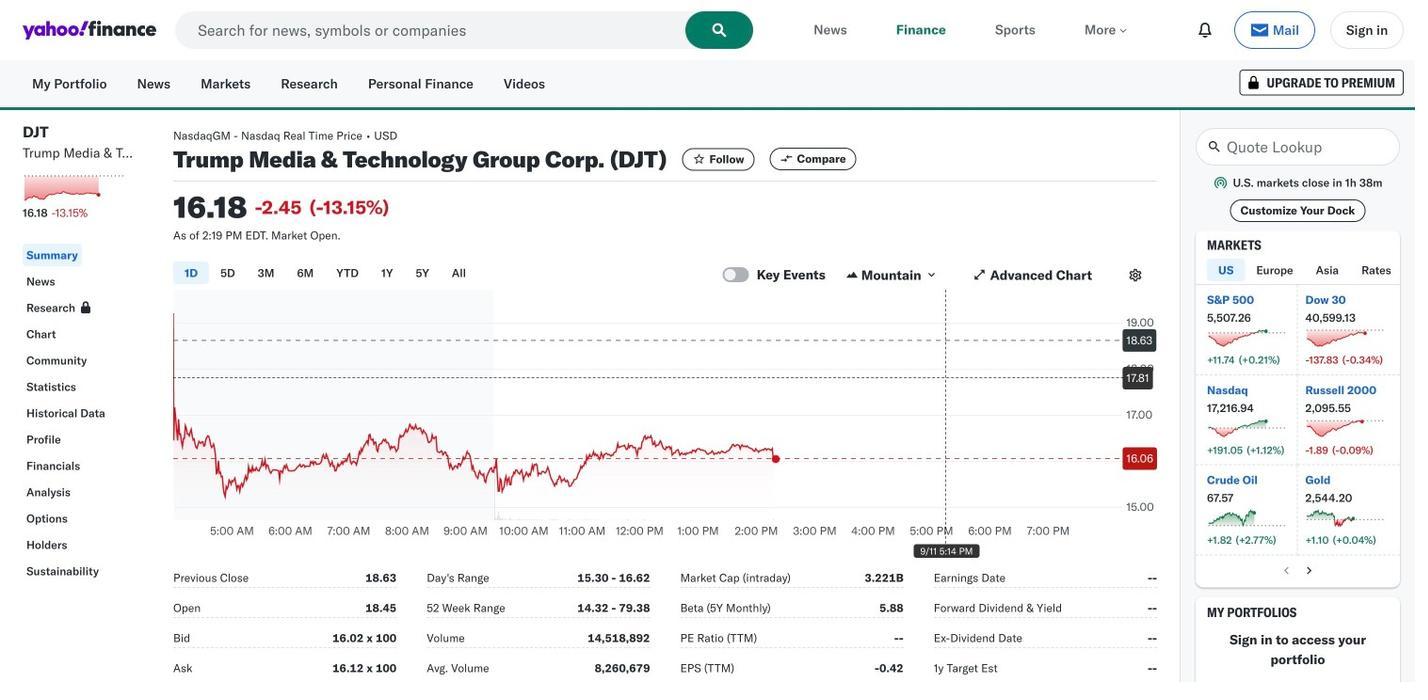 Task type: describe. For each thing, give the bounding box(es) containing it.
djt navigation menubar menu bar
[[0, 240, 151, 583]]

Quote Lookup text field
[[1196, 128, 1400, 166]]

1 tab list from the left
[[173, 259, 723, 290]]

search image
[[712, 23, 727, 38]]



Task type: vqa. For each thing, say whether or not it's contained in the screenshot.
search box on the right top
yes



Task type: locate. For each thing, give the bounding box(es) containing it.
prev image
[[1279, 563, 1294, 578]]

none search field quote lookup
[[1196, 128, 1400, 166]]

Search for news, symbols or companies text field
[[175, 11, 753, 49]]

0 horizontal spatial tab list
[[173, 259, 723, 290]]

1 horizontal spatial tab list
[[1207, 259, 1415, 284]]

2 tab list from the left
[[1207, 259, 1415, 284]]

tab list
[[173, 259, 723, 290], [1207, 259, 1415, 284]]

toolbar
[[1189, 11, 1404, 49]]

None search field
[[175, 11, 753, 49], [1196, 128, 1400, 166], [175, 11, 753, 49]]

djt chart element
[[23, 174, 128, 204]]

None checkbox
[[723, 267, 749, 282]]



